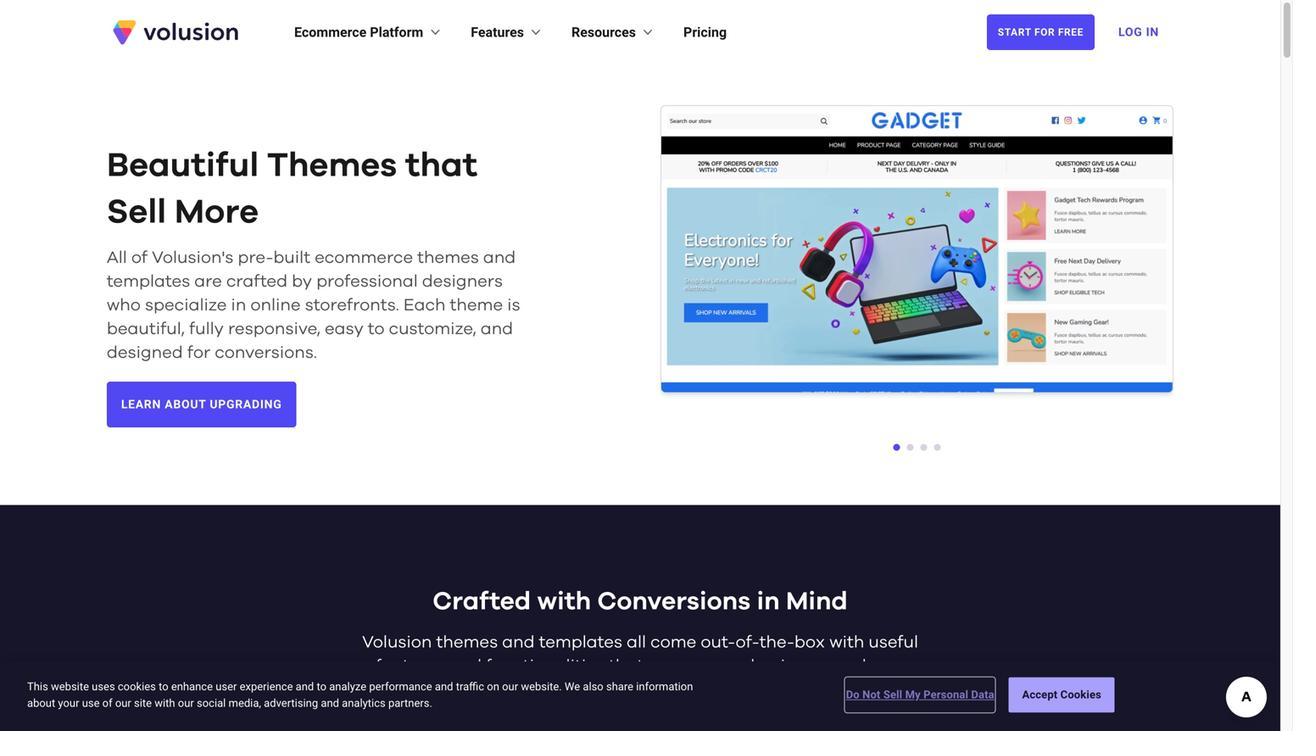 Task type: locate. For each thing, give the bounding box(es) containing it.
of right use
[[102, 697, 112, 710]]

with
[[537, 589, 591, 615], [830, 634, 865, 651], [155, 697, 175, 710]]

ecommerce
[[294, 24, 367, 40]]

1 horizontal spatial ecommerce
[[648, 658, 747, 675]]

sell left my
[[884, 689, 903, 701]]

professional
[[316, 273, 418, 290]]

we
[[565, 680, 580, 693]]

0 vertical spatial that
[[405, 149, 478, 183]]

0 vertical spatial templates
[[107, 273, 190, 290]]

of inside 'all of volusion's pre-built ecommerce themes and templates are crafted by professional designers who specialize in online storefronts. each theme is beautiful, fully responsive, easy to customize, and designed for conversions.'
[[131, 249, 148, 266]]

1 horizontal spatial to
[[317, 680, 327, 693]]

ecommerce up important
[[648, 658, 747, 675]]

of
[[131, 249, 148, 266], [541, 682, 557, 699], [102, 697, 112, 710]]

volusion's
[[152, 249, 234, 266]]

performance
[[369, 680, 432, 693]]

1 vertical spatial in
[[757, 589, 780, 615]]

partners.
[[388, 697, 433, 710]]

ecommerce
[[315, 249, 413, 266], [648, 658, 747, 675]]

by
[[292, 273, 312, 290]]

with inside volusion themes and templates all come out-of-the-box with useful features and functionalities that ecommerce businesses rely on. some of the most important include:
[[830, 634, 865, 651]]

that
[[405, 149, 478, 183], [609, 658, 644, 675]]

sell inside button
[[884, 689, 903, 701]]

0 horizontal spatial in
[[231, 297, 246, 314]]

our right on
[[502, 680, 518, 693]]

0 horizontal spatial with
[[155, 697, 175, 710]]

0 vertical spatial ecommerce
[[315, 249, 413, 266]]

ecommerce up professional
[[315, 249, 413, 266]]

the-
[[760, 634, 795, 651]]

use
[[82, 697, 100, 710]]

of-
[[736, 634, 760, 651]]

in
[[1147, 25, 1160, 39]]

and up designers
[[483, 249, 516, 266]]

templates
[[107, 273, 190, 290], [539, 634, 623, 651]]

in
[[231, 297, 246, 314], [757, 589, 780, 615]]

is
[[507, 297, 521, 314]]

for
[[187, 344, 211, 361]]

1 horizontal spatial sell
[[884, 689, 903, 701]]

themes up designers
[[417, 249, 479, 266]]

sell up all
[[107, 195, 166, 229]]

storefronts.
[[305, 297, 399, 314]]

1 horizontal spatial with
[[537, 589, 591, 615]]

0 horizontal spatial ecommerce
[[315, 249, 413, 266]]

and
[[483, 249, 516, 266], [481, 320, 513, 337], [502, 634, 535, 651], [449, 658, 482, 675], [296, 680, 314, 693], [435, 680, 453, 693], [321, 697, 339, 710]]

and up advertising
[[296, 680, 314, 693]]

1 horizontal spatial templates
[[539, 634, 623, 651]]

about
[[165, 397, 206, 411]]

pre-
[[238, 249, 273, 266]]

themes down crafted
[[436, 634, 498, 651]]

that inside beautiful themes that sell more
[[405, 149, 478, 183]]

1 vertical spatial themes
[[436, 634, 498, 651]]

all
[[107, 249, 127, 266]]

2 vertical spatial with
[[155, 697, 175, 710]]

sell
[[107, 195, 166, 229], [884, 689, 903, 701]]

specialize
[[145, 297, 227, 314]]

0 horizontal spatial that
[[405, 149, 478, 183]]

each
[[404, 297, 446, 314]]

enhance
[[171, 680, 213, 693]]

sell inside beautiful themes that sell more
[[107, 195, 166, 229]]

conversions.
[[215, 344, 317, 361]]

1 vertical spatial sell
[[884, 689, 903, 701]]

templates up who
[[107, 273, 190, 290]]

themes
[[417, 249, 479, 266], [436, 634, 498, 651]]

to right cookies
[[159, 680, 168, 693]]

personal
[[924, 689, 969, 701]]

ecommerce platform button
[[294, 22, 444, 42]]

in up the-
[[757, 589, 780, 615]]

that inside volusion themes and templates all come out-of-the-box with useful features and functionalities that ecommerce businesses rely on. some of the most important include:
[[609, 658, 644, 675]]

and up functionalities
[[502, 634, 535, 651]]

0 vertical spatial in
[[231, 297, 246, 314]]

analytics
[[342, 697, 386, 710]]

templates inside 'all of volusion's pre-built ecommerce themes and templates are crafted by professional designers who specialize in online storefronts. each theme is beautiful, fully responsive, easy to customize, and designed for conversions.'
[[107, 273, 190, 290]]

and up the traffic
[[449, 658, 482, 675]]

come
[[651, 634, 697, 651]]

accept
[[1023, 689, 1058, 701]]

log in
[[1119, 25, 1160, 39]]

responsive,
[[228, 320, 321, 337]]

beautiful themes that sell more
[[107, 149, 478, 229]]

to right easy
[[368, 320, 385, 337]]

our left site
[[115, 697, 131, 710]]

data
[[972, 689, 995, 701]]

2 horizontal spatial our
[[502, 680, 518, 693]]

ecommerce inside 'all of volusion's pre-built ecommerce themes and templates are crafted by professional designers who specialize in online storefronts. each theme is beautiful, fully responsive, easy to customize, and designed for conversions.'
[[315, 249, 413, 266]]

and down analyze
[[321, 697, 339, 710]]

do not sell my personal data button
[[846, 678, 995, 712]]

1 horizontal spatial our
[[178, 697, 194, 710]]

our down enhance at the bottom of the page
[[178, 697, 194, 710]]

in down crafted
[[231, 297, 246, 314]]

include:
[[727, 682, 791, 699]]

with right site
[[155, 697, 175, 710]]

to left analyze
[[317, 680, 327, 693]]

2 horizontal spatial of
[[541, 682, 557, 699]]

0 horizontal spatial to
[[159, 680, 168, 693]]

themes
[[267, 149, 397, 183]]

also
[[583, 680, 604, 693]]

resources
[[572, 24, 636, 40]]

pricing link
[[684, 22, 727, 42]]

upgrading
[[210, 397, 282, 411]]

of left we
[[541, 682, 557, 699]]

2 horizontal spatial to
[[368, 320, 385, 337]]

of right all
[[131, 249, 148, 266]]

crafted
[[433, 589, 531, 615]]

box
[[795, 634, 826, 651]]

templates up functionalities
[[539, 634, 623, 651]]

website.
[[521, 680, 562, 693]]

about
[[27, 697, 55, 710]]

0 vertical spatial sell
[[107, 195, 166, 229]]

0 horizontal spatial sell
[[107, 195, 166, 229]]

and down is
[[481, 320, 513, 337]]

1 horizontal spatial that
[[609, 658, 644, 675]]

media,
[[229, 697, 261, 710]]

templates inside volusion themes and templates all come out-of-the-box with useful features and functionalities that ecommerce businesses rely on. some of the most important include:
[[539, 634, 623, 651]]

free
[[1058, 26, 1084, 38]]

1 vertical spatial templates
[[539, 634, 623, 651]]

1 vertical spatial ecommerce
[[648, 658, 747, 675]]

customize,
[[389, 320, 477, 337]]

advertising
[[264, 697, 318, 710]]

with up the rely in the bottom of the page
[[830, 634, 865, 651]]

start for free
[[998, 26, 1084, 38]]

with up functionalities
[[537, 589, 591, 615]]

on.
[[881, 658, 905, 675]]

all of volusion's pre-built ecommerce themes and templates are crafted by professional designers who specialize in online storefronts. each theme is beautiful, fully responsive, easy to customize, and designed for conversions.
[[107, 249, 521, 361]]

of inside this website uses cookies to enhance user experience and to analyze performance and traffic on our website. we also share information about your use of our site with our social media, advertising and analytics partners.
[[102, 697, 112, 710]]

accept cookies
[[1023, 689, 1102, 701]]

0 horizontal spatial templates
[[107, 273, 190, 290]]

2 horizontal spatial with
[[830, 634, 865, 651]]

1 vertical spatial that
[[609, 658, 644, 675]]

1 horizontal spatial in
[[757, 589, 780, 615]]

1 vertical spatial with
[[830, 634, 865, 651]]

0 vertical spatial themes
[[417, 249, 479, 266]]

volusion
[[362, 634, 432, 651]]

1 horizontal spatial of
[[131, 249, 148, 266]]

0 horizontal spatial of
[[102, 697, 112, 710]]



Task type: describe. For each thing, give the bounding box(es) containing it.
website
[[51, 680, 89, 693]]

cookies
[[118, 680, 156, 693]]

are
[[194, 273, 222, 290]]

businesses
[[751, 658, 841, 675]]

crafted with conversions in mind
[[433, 589, 848, 615]]

all
[[627, 634, 646, 651]]

pricing
[[684, 24, 727, 40]]

beautiful
[[107, 149, 259, 183]]

start for free link
[[987, 14, 1095, 50]]

in inside 'all of volusion's pre-built ecommerce themes and templates are crafted by professional designers who specialize in online storefronts. each theme is beautiful, fully responsive, easy to customize, and designed for conversions.'
[[231, 297, 246, 314]]

to inside 'all of volusion's pre-built ecommerce themes and templates are crafted by professional designers who specialize in online storefronts. each theme is beautiful, fully responsive, easy to customize, and designed for conversions.'
[[368, 320, 385, 337]]

most
[[593, 682, 635, 699]]

some
[[490, 682, 537, 699]]

social
[[197, 697, 226, 710]]

features button
[[471, 22, 545, 42]]

share
[[606, 680, 634, 693]]

easy
[[325, 320, 364, 337]]

important
[[639, 682, 723, 699]]

0 horizontal spatial our
[[115, 697, 131, 710]]

features
[[471, 24, 524, 40]]

themes inside 'all of volusion's pre-built ecommerce themes and templates are crafted by professional designers who specialize in online storefronts. each theme is beautiful, fully responsive, easy to customize, and designed for conversions.'
[[417, 249, 479, 266]]

crafted
[[226, 273, 288, 290]]

built
[[273, 249, 311, 266]]

designed
[[107, 344, 183, 361]]

features
[[376, 658, 445, 675]]

out-
[[701, 634, 736, 651]]

log
[[1119, 25, 1143, 39]]

accept cookies button
[[1009, 677, 1115, 713]]

do
[[846, 689, 860, 701]]

with inside this website uses cookies to enhance user experience and to analyze performance and traffic on our website. we also share information about your use of our site with our social media, advertising and analytics partners.
[[155, 697, 175, 710]]

0 vertical spatial with
[[537, 589, 591, 615]]

my
[[906, 689, 921, 701]]

volusion themes and templates all come out-of-the-box with useful features and functionalities that ecommerce businesses rely on. some of the most important include:
[[362, 634, 919, 699]]

learn
[[121, 397, 161, 411]]

designers
[[422, 273, 503, 290]]

learn about upgrading link
[[107, 382, 296, 427]]

log in link
[[1109, 14, 1170, 51]]

learn about upgrading
[[121, 397, 282, 411]]

analyze
[[329, 680, 367, 693]]

fully
[[189, 320, 224, 337]]

for
[[1035, 26, 1055, 38]]

privacy alert dialog
[[0, 662, 1281, 731]]

resources button
[[572, 22, 657, 42]]

this website uses cookies to enhance user experience and to analyze performance and traffic on our website. we also share information about your use of our site with our social media, advertising and analytics partners.
[[27, 680, 693, 710]]

theme
[[450, 297, 503, 314]]

site
[[134, 697, 152, 710]]

and left the traffic
[[435, 680, 453, 693]]

ecommerce inside volusion themes and templates all come out-of-the-box with useful features and functionalities that ecommerce businesses rely on. some of the most important include:
[[648, 658, 747, 675]]

mind
[[786, 589, 848, 615]]

start
[[998, 26, 1032, 38]]

ecommerce platform
[[294, 24, 424, 40]]

uses
[[92, 680, 115, 693]]

of inside volusion themes and templates all come out-of-the-box with useful features and functionalities that ecommerce businesses rely on. some of the most important include:
[[541, 682, 557, 699]]

this
[[27, 680, 48, 693]]

more
[[175, 195, 259, 229]]

themes inside volusion themes and templates all come out-of-the-box with useful features and functionalities that ecommerce businesses rely on. some of the most important include:
[[436, 634, 498, 651]]

rely
[[846, 658, 876, 675]]

information
[[636, 680, 693, 693]]

conversions
[[598, 589, 751, 615]]

online
[[251, 297, 301, 314]]

on
[[487, 680, 500, 693]]

the
[[562, 682, 589, 699]]

your
[[58, 697, 79, 710]]

do not sell my personal data
[[846, 689, 995, 701]]

experience
[[240, 680, 293, 693]]

beautiful,
[[107, 320, 185, 337]]

cookies
[[1061, 689, 1102, 701]]

user
[[216, 680, 237, 693]]

useful
[[869, 634, 919, 651]]

functionalities
[[486, 658, 605, 675]]

not
[[863, 689, 881, 701]]

who
[[107, 297, 141, 314]]



Task type: vqa. For each thing, say whether or not it's contained in the screenshot.
Here
no



